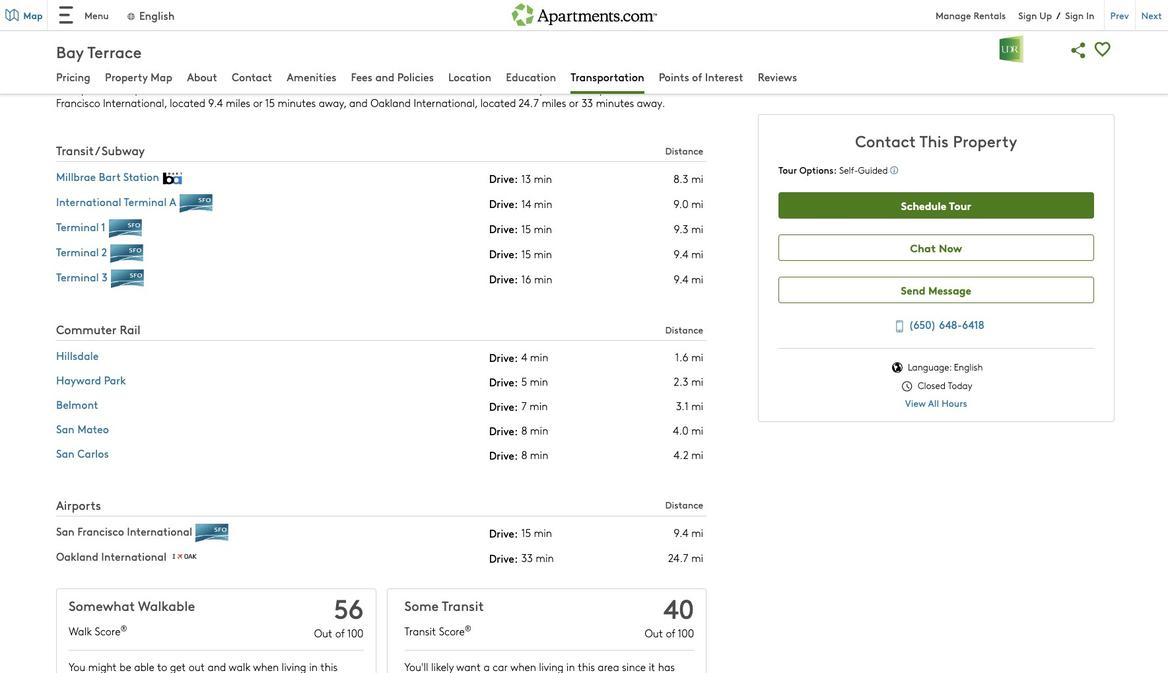 Task type: describe. For each thing, give the bounding box(es) containing it.
oakland international image
[[170, 549, 199, 568]]

(650) 648-6418
[[909, 317, 985, 332]]

7 drive: from the top
[[489, 374, 518, 389]]

1 sign from the left
[[1019, 8, 1038, 21]]

4.2
[[674, 448, 689, 462]]

40
[[664, 590, 695, 626]]

more information image
[[891, 166, 899, 174]]

/ inside manage rentals sign up / sign in
[[1057, 9, 1061, 22]]

0 vertical spatial terrace
[[88, 40, 142, 62]]

9.0 mi
[[674, 197, 704, 211]]

school data provided by greatschools
[[56, 16, 247, 31]]

manage
[[936, 8, 972, 21]]

1 horizontal spatial located
[[418, 82, 453, 96]]

0 horizontal spatial located
[[170, 96, 206, 109]]

distance for commuter rail
[[666, 323, 704, 336]]

contact for contact button
[[232, 69, 272, 84]]

transit / subway
[[56, 142, 145, 159]]

15 for san francisco international airport airtrain icon associated with terminal 1
[[522, 222, 531, 236]]

apartments.com logo image
[[512, 0, 657, 26]]

amenities button
[[287, 69, 337, 86]]

self-
[[840, 164, 859, 176]]

min inside drive: 13 min
[[534, 172, 552, 186]]

out for 56
[[314, 626, 333, 640]]

out of 100 for 56
[[314, 626, 364, 640]]

share listing image
[[1067, 38, 1091, 62]]

education
[[506, 69, 556, 84]]

amenities
[[287, 69, 337, 84]]

distance for airports
[[666, 498, 704, 512]]

transportation for transportation options available in san mateo include millbrae bart station, located 8.3 miles from bay terrace. bay terrace is near san francisco international, located 9.4 miles or 15 minutes away, and oakland international, located 24.7 miles or 33 minutes away.
[[56, 82, 126, 96]]

data
[[92, 16, 115, 31]]

san mateo link
[[56, 422, 109, 436]]

hayward park
[[56, 373, 126, 387]]

min inside drive: 33 min
[[536, 551, 554, 565]]

sign up link
[[1019, 8, 1053, 21]]

in
[[212, 82, 221, 96]]

somewhat
[[69, 597, 135, 614]]

100 for 56
[[347, 626, 364, 640]]

belmont link
[[56, 397, 98, 412]]

somewhat walkable
[[69, 597, 195, 614]]

san francisco international airport airtrain image for terminal 2
[[110, 245, 143, 263]]

drive: 13 min
[[489, 171, 552, 186]]

9 mi from the top
[[692, 424, 704, 438]]

score for 56
[[95, 624, 121, 638]]

1 horizontal spatial property
[[954, 129, 1018, 151]]

prev
[[1111, 8, 1130, 21]]

3 drive: 15 min from the top
[[489, 526, 552, 540]]

international terminal a
[[56, 195, 176, 209]]

tour inside button
[[950, 197, 972, 212]]

map inside button
[[151, 69, 173, 84]]

2 mi from the top
[[692, 197, 704, 211]]

2 sign from the left
[[1066, 8, 1084, 21]]

airports
[[56, 497, 101, 513]]

transit for transit / subway
[[56, 142, 94, 159]]

terminal 1 link
[[56, 220, 106, 234]]

schedule tour button
[[779, 192, 1095, 219]]

0 vertical spatial international
[[56, 195, 121, 209]]

4 drive: from the top
[[489, 247, 518, 261]]

1 or from the left
[[253, 96, 263, 109]]

12 drive: from the top
[[489, 551, 518, 566]]

score for 40
[[439, 624, 465, 638]]

0 horizontal spatial miles
[[226, 96, 250, 109]]

11 mi from the top
[[692, 526, 704, 540]]

subway
[[102, 142, 145, 159]]

and inside button
[[376, 69, 395, 84]]

1 mi from the top
[[692, 172, 704, 186]]

4.0 mi
[[673, 424, 704, 438]]

bart inside the transportation options available in san mateo include millbrae bart station, located 8.3 miles from bay terrace. bay terrace is near san francisco international, located 9.4 miles or 15 minutes away, and oakland international, located 24.7 miles or 33 minutes away.
[[354, 82, 375, 96]]

walk score ®
[[69, 623, 127, 638]]

school
[[56, 16, 89, 31]]

view
[[906, 397, 926, 410]]

san right near
[[678, 82, 696, 96]]

out of 100 for 40
[[645, 626, 695, 640]]

9.3
[[674, 222, 689, 236]]

0 horizontal spatial bay
[[56, 40, 84, 62]]

1.6
[[676, 350, 689, 364]]

away.
[[637, 96, 666, 109]]

1 horizontal spatial 8.3
[[674, 172, 689, 186]]

map link
[[0, 0, 48, 30]]

3.1
[[676, 399, 689, 413]]

menu
[[85, 9, 109, 22]]

san for san carlos
[[56, 446, 75, 461]]

some transit
[[405, 597, 484, 614]]

sign in link
[[1066, 8, 1095, 21]]

out for 40
[[645, 626, 663, 640]]

terminal 3 link
[[56, 270, 108, 284]]

san francisco international image
[[196, 524, 229, 542]]

min inside drive: 16 min
[[534, 272, 553, 286]]

3 9.4 mi from the top
[[674, 526, 704, 540]]

drive: 8 min for mateo
[[489, 423, 549, 438]]

1 horizontal spatial bay
[[527, 82, 545, 96]]

language: english
[[906, 361, 984, 373]]

greatschools
[[178, 16, 244, 31]]

san carlos link
[[56, 446, 109, 461]]

message
[[929, 282, 972, 297]]

648-
[[940, 317, 963, 332]]

1 distance from the top
[[666, 144, 704, 157]]

transportation options available in san mateo include millbrae bart station, located 8.3 miles from bay terrace. bay terrace is near san francisco international, located 9.4 miles or 15 minutes away, and oakland international, located 24.7 miles or 33 minutes away.
[[56, 82, 696, 109]]

6 mi from the top
[[692, 350, 704, 364]]

schedule
[[902, 197, 947, 212]]

9.4 inside the transportation options available in san mateo include millbrae bart station, located 8.3 miles from bay terrace. bay terrace is near san francisco international, located 9.4 miles or 15 minutes away, and oakland international, located 24.7 miles or 33 minutes away.
[[208, 96, 223, 109]]

0 horizontal spatial bart
[[99, 169, 121, 184]]

san right in
[[224, 82, 241, 96]]

100 for 40
[[678, 626, 695, 640]]

this
[[920, 129, 949, 151]]

transportation button
[[571, 69, 645, 86]]

hayward
[[56, 373, 101, 387]]

3.1 mi
[[676, 399, 704, 413]]

property map button
[[105, 69, 173, 86]]

of for 40
[[666, 626, 676, 640]]

tour options:
[[779, 163, 837, 176]]

include
[[277, 82, 311, 96]]

options:
[[800, 163, 837, 176]]

min inside the drive: 5 min
[[530, 375, 548, 389]]

0 vertical spatial map
[[23, 8, 43, 21]]

24.7 mi
[[669, 551, 704, 565]]

mateo inside the transportation options available in san mateo include millbrae bart station, located 8.3 miles from bay terrace. bay terrace is near san francisco international, located 9.4 miles or 15 minutes away, and oakland international, located 24.7 miles or 33 minutes away.
[[244, 82, 275, 96]]

about button
[[187, 69, 217, 86]]

terminal 1
[[56, 220, 106, 234]]

0 horizontal spatial tour
[[779, 163, 797, 176]]

33 inside drive: 33 min
[[522, 551, 533, 565]]

contact button
[[232, 69, 272, 86]]

away,
[[319, 96, 347, 109]]

chat now button
[[779, 235, 1095, 261]]

san carlos
[[56, 446, 109, 461]]

is
[[644, 82, 651, 96]]

6 drive: from the top
[[489, 350, 518, 364]]

13
[[522, 172, 531, 186]]

2 international, from the left
[[414, 96, 478, 109]]

5
[[522, 375, 527, 389]]

available
[[167, 82, 209, 96]]

drive: 4 min
[[489, 350, 549, 364]]

1
[[101, 220, 106, 234]]

1 international, from the left
[[103, 96, 167, 109]]

1 vertical spatial millbrae
[[56, 169, 96, 184]]

fees and policies
[[351, 69, 434, 84]]

transit for transit score ®
[[405, 624, 436, 638]]

chat now
[[911, 240, 963, 255]]

7 mi from the top
[[692, 375, 704, 389]]

today
[[948, 379, 973, 392]]

5 mi from the top
[[692, 272, 704, 286]]

san mateo
[[56, 422, 109, 436]]

1 horizontal spatial 24.7
[[669, 551, 689, 565]]

10 mi from the top
[[692, 448, 704, 462]]

hillsdale
[[56, 348, 99, 363]]

education button
[[506, 69, 556, 86]]

international terminal a link
[[56, 195, 176, 209]]

next
[[1142, 8, 1163, 21]]

millbrae bart station link
[[56, 169, 159, 184]]

1 horizontal spatial miles
[[474, 82, 498, 96]]

9.3 mi
[[674, 222, 704, 236]]

closed
[[918, 379, 946, 392]]

9.0
[[674, 197, 689, 211]]



Task type: vqa. For each thing, say whether or not it's contained in the screenshot.
suburban
no



Task type: locate. For each thing, give the bounding box(es) containing it.
terrace down data
[[88, 40, 142, 62]]

1 vertical spatial francisco
[[77, 524, 124, 538]]

0 vertical spatial 8.3
[[456, 82, 471, 96]]

1 horizontal spatial english
[[955, 361, 984, 373]]

1 horizontal spatial bart
[[354, 82, 375, 96]]

1 horizontal spatial out
[[645, 626, 663, 640]]

san down the airports
[[56, 524, 75, 538]]

san francisco international airport airtrain image
[[180, 195, 213, 213], [109, 220, 142, 238], [110, 245, 143, 263]]

bay right from
[[527, 82, 545, 96]]

8.3 mi
[[674, 172, 704, 186]]

located
[[418, 82, 453, 96], [170, 96, 206, 109], [481, 96, 516, 109]]

1 vertical spatial and
[[349, 96, 368, 109]]

transit up millbrae bart station link
[[56, 142, 94, 159]]

contact this property
[[856, 129, 1018, 151]]

(650) 648-6418 link
[[889, 315, 985, 335]]

english right data
[[139, 8, 175, 22]]

or down contact button
[[253, 96, 263, 109]]

10 drive: from the top
[[489, 448, 518, 462]]

2 drive: 15 min from the top
[[489, 247, 552, 261]]

9.4 mi for terminal 3
[[674, 272, 704, 286]]

0 horizontal spatial 24.7
[[519, 96, 539, 109]]

international down san francisco international at the left of the page
[[101, 549, 167, 564]]

international up terminal 1
[[56, 195, 121, 209]]

8 mi from the top
[[692, 399, 704, 413]]

send message
[[902, 282, 972, 297]]

0 vertical spatial san francisco international airport airtrain image
[[180, 195, 213, 213]]

2 ® from the left
[[465, 623, 472, 634]]

minutes down amenities "button"
[[278, 96, 316, 109]]

millbrae right include
[[314, 82, 351, 96]]

location button
[[449, 69, 492, 86]]

park
[[104, 373, 126, 387]]

oakland down the airports
[[56, 549, 98, 564]]

property map
[[105, 69, 173, 84]]

0 horizontal spatial map
[[23, 8, 43, 21]]

15 up 16
[[522, 247, 531, 261]]

schedule tour
[[902, 197, 972, 212]]

0 vertical spatial oakland
[[371, 96, 411, 109]]

drive: 14 min
[[489, 197, 553, 211]]

7
[[522, 399, 527, 413]]

0 horizontal spatial minutes
[[278, 96, 316, 109]]

miles down education button
[[542, 96, 567, 109]]

4 mi from the top
[[692, 247, 704, 261]]

56
[[334, 590, 364, 626]]

miles right in
[[226, 96, 250, 109]]

map left school
[[23, 8, 43, 21]]

4
[[522, 350, 528, 364]]

0 horizontal spatial property
[[105, 69, 148, 84]]

2 distance from the top
[[666, 323, 704, 336]]

out left 56
[[314, 626, 333, 640]]

transit inside transit score ®
[[405, 624, 436, 638]]

0 horizontal spatial transit
[[56, 142, 94, 159]]

located down location button
[[481, 96, 516, 109]]

some
[[405, 597, 439, 614]]

terrace.
[[547, 82, 584, 96]]

san francisco international airport airtrain image right a
[[180, 195, 213, 213]]

minutes
[[278, 96, 316, 109], [596, 96, 634, 109]]

transportation up property map
[[56, 41, 194, 68]]

contact up the more information image
[[856, 129, 916, 151]]

0 horizontal spatial mateo
[[77, 422, 109, 436]]

in
[[1087, 8, 1095, 21]]

3 drive: from the top
[[489, 222, 518, 236]]

score down some transit
[[439, 624, 465, 638]]

2 or from the left
[[569, 96, 579, 109]]

minutes down transportation button
[[596, 96, 634, 109]]

3 mi from the top
[[692, 222, 704, 236]]

24.7 up "40"
[[669, 551, 689, 565]]

0 horizontal spatial /
[[95, 142, 99, 159]]

1 vertical spatial map
[[151, 69, 173, 84]]

0 horizontal spatial 33
[[522, 551, 533, 565]]

15 for san francisco international image
[[522, 526, 531, 540]]

1 horizontal spatial of
[[666, 626, 676, 640]]

chat
[[911, 240, 937, 255]]

distance up 1.6
[[666, 323, 704, 336]]

1 horizontal spatial sign
[[1066, 8, 1084, 21]]

8.3 left from
[[456, 82, 471, 96]]

5 drive: from the top
[[489, 272, 518, 286]]

2 9.4 mi from the top
[[674, 272, 704, 286]]

14
[[522, 197, 532, 211]]

2 minutes from the left
[[596, 96, 634, 109]]

distance up 8.3 mi on the right of page
[[666, 144, 704, 157]]

0 horizontal spatial or
[[253, 96, 263, 109]]

24.7
[[519, 96, 539, 109], [669, 551, 689, 565]]

4.0
[[673, 424, 689, 438]]

1 minutes from the left
[[278, 96, 316, 109]]

1 score from the left
[[95, 624, 121, 638]]

1 vertical spatial tour
[[950, 197, 972, 212]]

1 vertical spatial 33
[[522, 551, 533, 565]]

0 horizontal spatial out
[[314, 626, 333, 640]]

0 horizontal spatial terrace
[[88, 40, 142, 62]]

1 ® from the left
[[121, 623, 127, 634]]

tour right schedule
[[950, 197, 972, 212]]

® for 40
[[465, 623, 472, 634]]

out left "40"
[[645, 626, 663, 640]]

1 horizontal spatial oakland
[[371, 96, 411, 109]]

out
[[314, 626, 333, 640], [645, 626, 663, 640]]

millbrae down the transit / subway
[[56, 169, 96, 184]]

distance down the "4.2"
[[666, 498, 704, 512]]

0 horizontal spatial contact
[[232, 69, 272, 84]]

2 horizontal spatial bay
[[587, 82, 604, 96]]

rentals
[[974, 8, 1007, 21]]

property management company logo image
[[975, 34, 1049, 64]]

1 horizontal spatial international,
[[414, 96, 478, 109]]

and right fees
[[376, 69, 395, 84]]

8 for san carlos
[[522, 448, 528, 462]]

1 horizontal spatial score
[[439, 624, 465, 638]]

9.4
[[208, 96, 223, 109], [674, 247, 689, 261], [674, 272, 689, 286], [674, 526, 689, 540]]

1 drive: 15 min from the top
[[489, 222, 552, 236]]

® inside walk score ®
[[121, 623, 127, 634]]

0 vertical spatial tour
[[779, 163, 797, 176]]

8.3 inside the transportation options available in san mateo include millbrae bart station, located 8.3 miles from bay terrace. bay terrace is near san francisco international, located 9.4 miles or 15 minutes away, and oakland international, located 24.7 miles or 33 minutes away.
[[456, 82, 471, 96]]

1 horizontal spatial contact
[[856, 129, 916, 151]]

1 horizontal spatial 33
[[582, 96, 593, 109]]

oakland down fees and policies button
[[371, 96, 411, 109]]

san francisco international airport airtrain image
[[111, 270, 144, 288]]

1 8 from the top
[[522, 424, 528, 438]]

0 vertical spatial 9.4 mi
[[674, 247, 704, 261]]

9.4 mi for terminal 2
[[674, 247, 704, 261]]

0 horizontal spatial out of 100
[[314, 626, 364, 640]]

of inside button
[[692, 69, 703, 84]]

2 vertical spatial 9.4 mi
[[674, 526, 704, 540]]

options
[[129, 82, 164, 96]]

bart up international terminal a link
[[99, 169, 121, 184]]

8.3 up 9.0
[[674, 172, 689, 186]]

0 vertical spatial /
[[1057, 9, 1061, 22]]

4.2 mi
[[674, 448, 704, 462]]

terminal down station
[[124, 195, 167, 209]]

1 100 from the left
[[347, 626, 364, 640]]

international up the oakland international image
[[127, 524, 192, 538]]

15 inside the transportation options available in san mateo include millbrae bart station, located 8.3 miles from bay terrace. bay terrace is near san francisco international, located 9.4 miles or 15 minutes away, and oakland international, located 24.7 miles or 33 minutes away.
[[265, 96, 275, 109]]

drive: 15 min up drive: 33 min
[[489, 526, 552, 540]]

1 vertical spatial 8.3
[[674, 172, 689, 186]]

min inside drive: 7 min
[[530, 399, 548, 413]]

1 horizontal spatial millbrae
[[314, 82, 351, 96]]

san for san francisco international
[[56, 524, 75, 538]]

san francisco international airport airtrain image right 2 on the top of page
[[110, 245, 143, 263]]

self-guided
[[840, 164, 891, 176]]

1 9.4 mi from the top
[[674, 247, 704, 261]]

0 vertical spatial 33
[[582, 96, 593, 109]]

1 vertical spatial /
[[95, 142, 99, 159]]

33 inside the transportation options available in san mateo include millbrae bart station, located 8.3 miles from bay terrace. bay terrace is near san francisco international, located 9.4 miles or 15 minutes away, and oakland international, located 24.7 miles or 33 minutes away.
[[582, 96, 593, 109]]

1 drive: from the top
[[489, 171, 518, 186]]

or down transportation button
[[569, 96, 579, 109]]

24.7 inside the transportation options available in san mateo include millbrae bart station, located 8.3 miles from bay terrace. bay terrace is near san francisco international, located 9.4 miles or 15 minutes away, and oakland international, located 24.7 miles or 33 minutes away.
[[519, 96, 539, 109]]

international
[[56, 195, 121, 209], [127, 524, 192, 538], [101, 549, 167, 564]]

policies
[[398, 69, 434, 84]]

bay up pricing
[[56, 40, 84, 62]]

terminal down terminal 2 link
[[56, 270, 99, 284]]

1 drive: 8 min from the top
[[489, 423, 549, 438]]

transit
[[56, 142, 94, 159], [442, 597, 484, 614], [405, 624, 436, 638]]

terrace left the is
[[607, 82, 641, 96]]

a
[[169, 195, 176, 209]]

station,
[[378, 82, 415, 96]]

® down the somewhat walkable
[[121, 623, 127, 634]]

san for san mateo
[[56, 422, 75, 436]]

millbrae inside the transportation options available in san mateo include millbrae bart station, located 8.3 miles from bay terrace. bay terrace is near san francisco international, located 9.4 miles or 15 minutes away, and oakland international, located 24.7 miles or 33 minutes away.
[[314, 82, 351, 96]]

0 vertical spatial mateo
[[244, 82, 275, 96]]

score down 'somewhat'
[[95, 624, 121, 638]]

0 vertical spatial transit
[[56, 142, 94, 159]]

transportation down bay terrace
[[56, 82, 126, 96]]

points of interest
[[659, 69, 744, 84]]

terrace
[[88, 40, 142, 62], [607, 82, 641, 96]]

carlos
[[77, 446, 109, 461]]

2 vertical spatial drive: 15 min
[[489, 526, 552, 540]]

miles left from
[[474, 82, 498, 96]]

1 vertical spatial drive: 15 min
[[489, 247, 552, 261]]

terminal 3
[[56, 270, 108, 284]]

terminal for terminal 2
[[56, 245, 99, 259]]

15
[[265, 96, 275, 109], [522, 222, 531, 236], [522, 247, 531, 261], [522, 526, 531, 540]]

2 drive: 8 min from the top
[[489, 448, 549, 462]]

1 out of 100 from the left
[[314, 626, 364, 640]]

san francisco international airport airtrain image right '1'
[[109, 220, 142, 238]]

hayward park link
[[56, 373, 126, 387]]

drive: 15 min up drive: 16 min
[[489, 247, 552, 261]]

1 vertical spatial english
[[955, 361, 984, 373]]

now
[[939, 240, 963, 255]]

9 drive: from the top
[[489, 423, 518, 438]]

francisco up the oakland international
[[77, 524, 124, 538]]

15 for san francisco international airport airtrain icon for terminal 2
[[522, 247, 531, 261]]

2 out of 100 from the left
[[645, 626, 695, 640]]

1 horizontal spatial or
[[569, 96, 579, 109]]

transit down "some"
[[405, 624, 436, 638]]

1 horizontal spatial /
[[1057, 9, 1061, 22]]

0 vertical spatial 24.7
[[519, 96, 539, 109]]

1 vertical spatial international
[[127, 524, 192, 538]]

1 vertical spatial distance
[[666, 323, 704, 336]]

near
[[654, 82, 675, 96]]

transit score ®
[[405, 623, 472, 638]]

2 vertical spatial international
[[101, 549, 167, 564]]

pricing button
[[56, 69, 91, 86]]

sign
[[1019, 8, 1038, 21], [1066, 8, 1084, 21]]

2 out from the left
[[645, 626, 663, 640]]

pricing
[[56, 69, 91, 84]]

12 mi from the top
[[692, 551, 704, 565]]

property right this
[[954, 129, 1018, 151]]

mateo up carlos
[[77, 422, 109, 436]]

san francisco international airport airtrain image for international terminal a
[[180, 195, 213, 213]]

1 horizontal spatial out of 100
[[645, 626, 695, 640]]

0 vertical spatial distance
[[666, 144, 704, 157]]

min inside the drive: 4 min
[[530, 350, 549, 364]]

1 horizontal spatial 100
[[678, 626, 695, 640]]

terminal down the terminal 1 link on the left of page
[[56, 245, 99, 259]]

drive: 8 min for carlos
[[489, 448, 549, 462]]

2.3 mi
[[674, 375, 704, 389]]

station
[[123, 169, 159, 184]]

11 drive: from the top
[[489, 526, 518, 540]]

8 for san mateo
[[522, 424, 528, 438]]

sign left the up
[[1019, 8, 1038, 21]]

by
[[164, 16, 175, 31]]

transportation for transportation button
[[571, 69, 645, 84]]

language:
[[908, 361, 952, 373]]

1 vertical spatial san francisco international airport airtrain image
[[109, 220, 142, 238]]

1 vertical spatial bart
[[99, 169, 121, 184]]

commuter rail
[[56, 321, 141, 338]]

0 horizontal spatial score
[[95, 624, 121, 638]]

3
[[102, 270, 108, 284]]

/
[[1057, 9, 1061, 22], [95, 142, 99, 159]]

1 vertical spatial transit
[[442, 597, 484, 614]]

rail
[[120, 321, 141, 338]]

1 vertical spatial drive: 8 min
[[489, 448, 549, 462]]

1 horizontal spatial mateo
[[244, 82, 275, 96]]

send message button
[[779, 277, 1095, 303]]

2 score from the left
[[439, 624, 465, 638]]

0 horizontal spatial international,
[[103, 96, 167, 109]]

provided
[[118, 16, 161, 31]]

drive: 8 min
[[489, 423, 549, 438], [489, 448, 549, 462]]

2 100 from the left
[[678, 626, 695, 640]]

1 horizontal spatial terrace
[[607, 82, 641, 96]]

english up today
[[955, 361, 984, 373]]

property down bay terrace
[[105, 69, 148, 84]]

0 horizontal spatial 8.3
[[456, 82, 471, 96]]

tour
[[779, 163, 797, 176], [950, 197, 972, 212]]

menu button
[[48, 0, 119, 30]]

transit up transit score ®
[[442, 597, 484, 614]]

and inside the transportation options available in san mateo include millbrae bart station, located 8.3 miles from bay terrace. bay terrace is near san francisco international, located 9.4 miles or 15 minutes away, and oakland international, located 24.7 miles or 33 minutes away.
[[349, 96, 368, 109]]

0 vertical spatial contact
[[232, 69, 272, 84]]

/ left subway
[[95, 142, 99, 159]]

terminal for terminal 3
[[56, 270, 99, 284]]

3 distance from the top
[[666, 498, 704, 512]]

0 vertical spatial drive: 8 min
[[489, 423, 549, 438]]

oakland inside the transportation options available in san mateo include millbrae bart station, located 8.3 miles from bay terrace. bay terrace is near san francisco international, located 9.4 miles or 15 minutes away, and oakland international, located 24.7 miles or 33 minutes away.
[[371, 96, 411, 109]]

all
[[929, 397, 940, 410]]

0 vertical spatial drive: 15 min
[[489, 222, 552, 236]]

1 out from the left
[[314, 626, 333, 640]]

0 vertical spatial francisco
[[56, 96, 100, 109]]

2 horizontal spatial transit
[[442, 597, 484, 614]]

2 horizontal spatial located
[[481, 96, 516, 109]]

terrace inside the transportation options available in san mateo include millbrae bart station, located 8.3 miles from bay terrace. bay terrace is near san francisco international, located 9.4 miles or 15 minutes away, and oakland international, located 24.7 miles or 33 minutes away.
[[607, 82, 641, 96]]

of
[[692, 69, 703, 84], [335, 626, 345, 640], [666, 626, 676, 640]]

drive: 33 min
[[489, 551, 554, 566]]

2 horizontal spatial miles
[[542, 96, 567, 109]]

2 vertical spatial transit
[[405, 624, 436, 638]]

property inside button
[[105, 69, 148, 84]]

score inside walk score ®
[[95, 624, 121, 638]]

2 vertical spatial distance
[[666, 498, 704, 512]]

san francisco international airport airtrain image for terminal 1
[[109, 220, 142, 238]]

san down belmont
[[56, 422, 75, 436]]

® inside transit score ®
[[465, 623, 472, 634]]

map left about
[[151, 69, 173, 84]]

15 up drive: 33 min
[[522, 526, 531, 540]]

international, down location button
[[414, 96, 478, 109]]

2 8 from the top
[[522, 448, 528, 462]]

0 vertical spatial millbrae
[[314, 82, 351, 96]]

francisco inside the transportation options available in san mateo include millbrae bart station, located 8.3 miles from bay terrace. bay terrace is near san francisco international, located 9.4 miles or 15 minutes away, and oakland international, located 24.7 miles or 33 minutes away.
[[56, 96, 100, 109]]

0 horizontal spatial oakland
[[56, 549, 98, 564]]

0 vertical spatial and
[[376, 69, 395, 84]]

1 horizontal spatial minutes
[[596, 96, 634, 109]]

bay right terrace.
[[587, 82, 604, 96]]

mi
[[692, 172, 704, 186], [692, 197, 704, 211], [692, 222, 704, 236], [692, 247, 704, 261], [692, 272, 704, 286], [692, 350, 704, 364], [692, 375, 704, 389], [692, 399, 704, 413], [692, 424, 704, 438], [692, 448, 704, 462], [692, 526, 704, 540], [692, 551, 704, 565]]

15 left include
[[265, 96, 275, 109]]

1 horizontal spatial transit
[[405, 624, 436, 638]]

® for 56
[[121, 623, 127, 634]]

located right station,
[[418, 82, 453, 96]]

0 vertical spatial english
[[139, 8, 175, 22]]

1 vertical spatial property
[[954, 129, 1018, 151]]

1 horizontal spatial ®
[[465, 623, 472, 634]]

0 vertical spatial bart
[[354, 82, 375, 96]]

1 horizontal spatial map
[[151, 69, 173, 84]]

miles
[[474, 82, 498, 96], [226, 96, 250, 109], [542, 96, 567, 109]]

min inside drive: 14 min
[[534, 197, 553, 211]]

transportation up away.
[[571, 69, 645, 84]]

contact right in
[[232, 69, 272, 84]]

15 down 14
[[522, 222, 531, 236]]

bart left station,
[[354, 82, 375, 96]]

fees
[[351, 69, 373, 84]]

fees and policies button
[[351, 69, 434, 86]]

terminal for terminal 1
[[56, 220, 99, 234]]

score inside transit score ®
[[439, 624, 465, 638]]

terminal up terminal 2
[[56, 220, 99, 234]]

bay
[[56, 40, 84, 62], [527, 82, 545, 96], [587, 82, 604, 96]]

1 vertical spatial 9.4 mi
[[674, 272, 704, 286]]

24.7 down education button
[[519, 96, 539, 109]]

0 horizontal spatial english
[[139, 8, 175, 22]]

closed today
[[916, 379, 973, 392]]

drive: 15 min for terminal 2
[[489, 247, 552, 261]]

millbrae
[[314, 82, 351, 96], [56, 169, 96, 184]]

of for 56
[[335, 626, 345, 640]]

francisco down pricing button
[[56, 96, 100, 109]]

2 drive: from the top
[[489, 197, 518, 211]]

sign left in
[[1066, 8, 1084, 21]]

® down some transit
[[465, 623, 472, 634]]

reviews
[[758, 69, 798, 84]]

located down the about button
[[170, 96, 206, 109]]

san left carlos
[[56, 446, 75, 461]]

8 drive: from the top
[[489, 399, 518, 413]]

transportation
[[56, 41, 194, 68], [571, 69, 645, 84], [56, 82, 126, 96]]

0 horizontal spatial and
[[349, 96, 368, 109]]

1 vertical spatial mateo
[[77, 422, 109, 436]]

and right away,
[[349, 96, 368, 109]]

1 horizontal spatial tour
[[950, 197, 972, 212]]

manage rentals sign up / sign in
[[936, 8, 1095, 22]]

transportation inside the transportation options available in san mateo include millbrae bart station, located 8.3 miles from bay terrace. bay terrace is near san francisco international, located 9.4 miles or 15 minutes away, and oakland international, located 24.7 miles or 33 minutes away.
[[56, 82, 126, 96]]

property
[[105, 69, 148, 84], [954, 129, 1018, 151]]

or
[[253, 96, 263, 109], [569, 96, 579, 109]]

0 vertical spatial 8
[[522, 424, 528, 438]]

international, down property map button
[[103, 96, 167, 109]]

0 vertical spatial property
[[105, 69, 148, 84]]

from
[[501, 82, 524, 96]]

drive: 15 min for terminal 1
[[489, 222, 552, 236]]

/ right the up
[[1057, 9, 1061, 22]]

mateo left include
[[244, 82, 275, 96]]

terminal 2 link
[[56, 245, 107, 259]]

0 horizontal spatial of
[[335, 626, 345, 640]]

33
[[582, 96, 593, 109], [522, 551, 533, 565]]

contact for contact this property
[[856, 129, 916, 151]]

greatschools link
[[178, 16, 247, 31]]

tour left options:
[[779, 163, 797, 176]]

1 vertical spatial oakland
[[56, 549, 98, 564]]

drive: 15 min down drive: 14 min
[[489, 222, 552, 236]]

oakland international
[[56, 549, 167, 564]]



